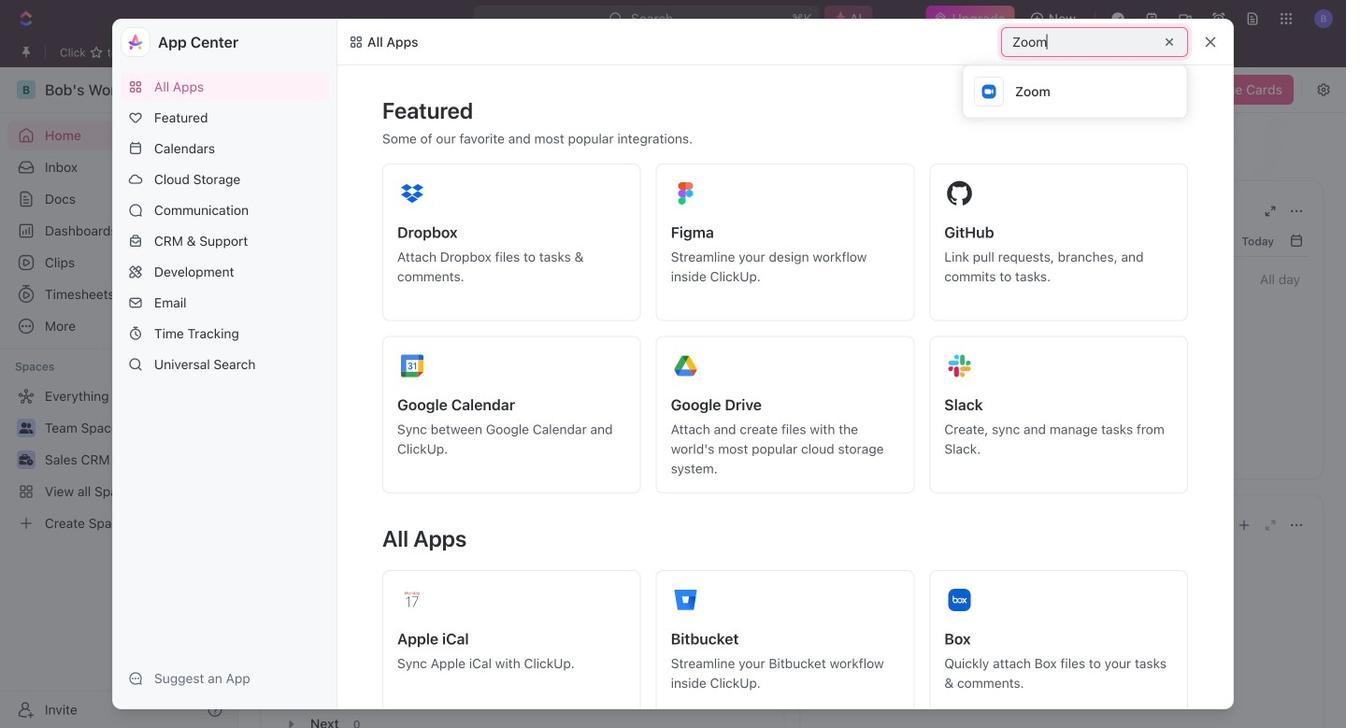 Task type: vqa. For each thing, say whether or not it's contained in the screenshot.
the middle Manage
no



Task type: locate. For each thing, give the bounding box(es) containing it.
tree
[[7, 382, 230, 539]]

tab list
[[281, 541, 765, 586]]

dialog
[[112, 19, 1235, 729]]



Task type: describe. For each thing, give the bounding box(es) containing it.
Search apps… field
[[1013, 31, 1151, 53]]

sidebar navigation
[[0, 67, 238, 729]]

tree inside sidebar navigation
[[7, 382, 230, 539]]

akvyc image
[[349, 35, 364, 50]]



